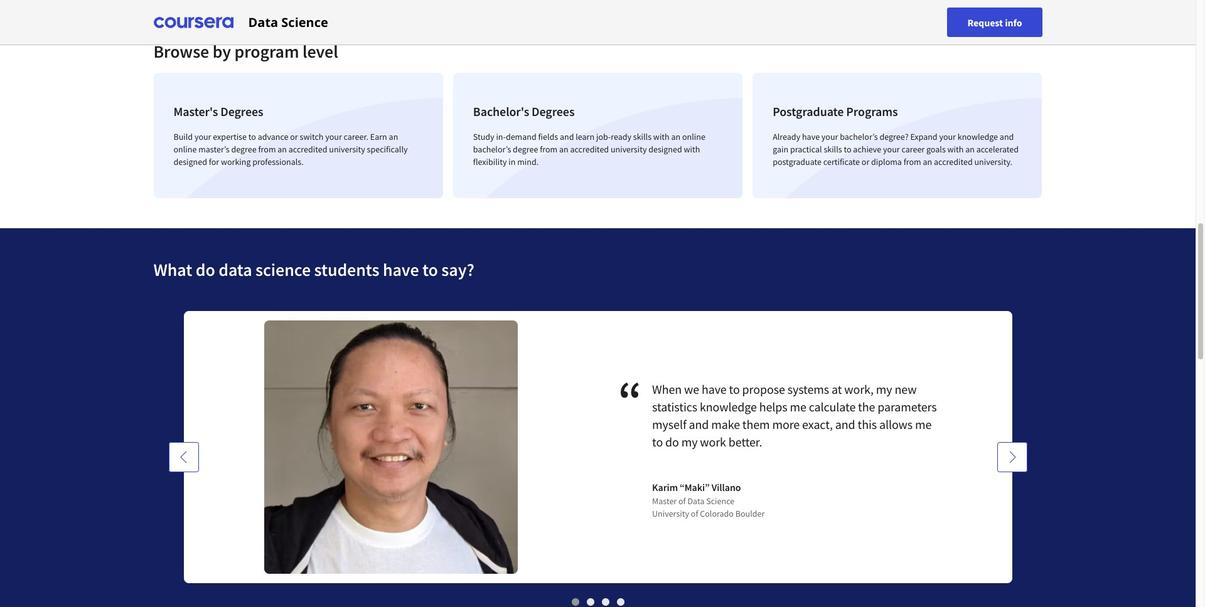 Task type: vqa. For each thing, say whether or not it's contained in the screenshot.
client
no



Task type: describe. For each thing, give the bounding box(es) containing it.
when
[[652, 382, 682, 397]]

or inside build your expertise to advance or switch your career. earn an online master's degree from an accredited university specifically designed for working professionals.
[[290, 131, 298, 143]]

degree?
[[880, 131, 909, 143]]

earn
[[370, 131, 387, 143]]

and up work
[[689, 417, 709, 433]]

goals
[[927, 144, 946, 155]]

bachelor's inside already have your bachelor's degree? expand your knowledge and gain practical skills to achieve your career goals with an accelerated postgraduate certificate or diploma from an accredited university.
[[840, 131, 878, 143]]

them
[[743, 417, 770, 433]]

achieve
[[853, 144, 882, 155]]

to left say?
[[423, 259, 438, 281]]

advance
[[258, 131, 288, 143]]

request info
[[968, 16, 1022, 29]]

accredited for master's degrees
[[289, 144, 327, 155]]

certificate
[[824, 156, 860, 168]]

specifically
[[367, 144, 408, 155]]

study
[[473, 131, 495, 143]]

flexibility
[[473, 156, 507, 168]]

career
[[902, 144, 925, 155]]

0 horizontal spatial do
[[196, 259, 215, 281]]

the
[[858, 399, 875, 415]]

myself
[[652, 417, 687, 433]]

to down myself
[[652, 434, 663, 450]]

already have your bachelor's degree? expand your knowledge and gain practical skills to achieve your career goals with an accelerated postgraduate certificate or diploma from an accredited university.
[[773, 131, 1019, 168]]

bachelor's degrees
[[473, 104, 575, 119]]

0 horizontal spatial my
[[682, 434, 698, 450]]

job-
[[596, 131, 611, 143]]

diploma
[[872, 156, 902, 168]]

your down postgraduate programs
[[822, 131, 838, 143]]

switch
[[300, 131, 324, 143]]

better.
[[729, 434, 763, 450]]

work
[[700, 434, 726, 450]]

expertise
[[213, 131, 247, 143]]

accredited inside already have your bachelor's degree? expand your knowledge and gain practical skills to achieve your career goals with an accelerated postgraduate certificate or diploma from an accredited university.
[[934, 156, 973, 168]]

mind.
[[517, 156, 539, 168]]

level
[[303, 40, 338, 63]]

postgraduate
[[773, 156, 822, 168]]

slides element
[[154, 596, 1043, 608]]

master
[[652, 496, 677, 507]]

master's
[[174, 104, 218, 119]]

info
[[1005, 16, 1022, 29]]

build
[[174, 131, 193, 143]]

at
[[832, 382, 842, 397]]

next testimonial element
[[997, 443, 1028, 608]]

statistics
[[652, 399, 698, 415]]

this
[[858, 417, 877, 433]]

data science
[[248, 13, 328, 30]]

0 vertical spatial data
[[248, 13, 278, 30]]

from for master's degrees
[[258, 144, 276, 155]]

demand
[[506, 131, 537, 143]]

and inside study in-demand fields and learn job-ready skills with an online bachelor's degree from an accredited university designed with flexibility in mind.
[[560, 131, 574, 143]]

list containing master's degrees
[[148, 68, 1048, 203]]

0 vertical spatial of
[[679, 496, 686, 507]]

accelerated
[[977, 144, 1019, 155]]

fields
[[538, 131, 558, 143]]

professionals.
[[253, 156, 304, 168]]

students
[[314, 259, 380, 281]]

have inside when we have to propose systems at work, my new statistics knowledge helps me calculate the parameters myself and make them more exact, and this allows me to do my work better.
[[702, 382, 727, 397]]

for
[[209, 156, 219, 168]]

degree for bachelor's
[[513, 144, 538, 155]]

with inside already have your bachelor's degree? expand your knowledge and gain practical skills to achieve your career goals with an accelerated postgraduate certificate or diploma from an accredited university.
[[948, 144, 964, 155]]

gain
[[773, 144, 789, 155]]

designed inside study in-demand fields and learn job-ready skills with an online bachelor's degree from an accredited university designed with flexibility in mind.
[[649, 144, 682, 155]]

knowledge inside when we have to propose systems at work, my new statistics knowledge helps me calculate the parameters myself and make them more exact, and this allows me to do my work better.
[[700, 399, 757, 415]]

"
[[618, 368, 652, 431]]

your up master's
[[195, 131, 211, 143]]

browse
[[154, 40, 209, 63]]

allows
[[880, 417, 913, 433]]

and inside already have your bachelor's degree? expand your knowledge and gain practical skills to achieve your career goals with an accelerated postgraduate certificate or diploma from an accredited university.
[[1000, 131, 1014, 143]]

we
[[684, 382, 699, 397]]

by
[[213, 40, 231, 63]]

science
[[256, 259, 311, 281]]

propose
[[742, 382, 785, 397]]

1 horizontal spatial with
[[684, 144, 700, 155]]

boulder
[[736, 509, 765, 520]]

villano
[[712, 482, 741, 494]]

say?
[[442, 259, 475, 281]]

in-
[[496, 131, 506, 143]]

data
[[219, 259, 252, 281]]

build your expertise to advance or switch your career. earn an online master's degree from an accredited university specifically designed for working professionals.
[[174, 131, 408, 168]]

accredited for bachelor's degrees
[[570, 144, 609, 155]]

"maki"
[[680, 482, 710, 494]]

degrees for master's degrees
[[221, 104, 263, 119]]

helps
[[760, 399, 788, 415]]

what
[[154, 259, 192, 281]]



Task type: locate. For each thing, give the bounding box(es) containing it.
from down fields
[[540, 144, 558, 155]]

learn
[[576, 131, 595, 143]]

bachelor's
[[473, 104, 529, 119]]

1 horizontal spatial my
[[876, 382, 893, 397]]

to left 'propose' on the bottom of the page
[[729, 382, 740, 397]]

degrees up expertise
[[221, 104, 263, 119]]

university for bachelor's degrees
[[611, 144, 647, 155]]

1 horizontal spatial bachelor's
[[840, 131, 878, 143]]

1 vertical spatial have
[[383, 259, 419, 281]]

my
[[876, 382, 893, 397], [682, 434, 698, 450]]

practical
[[790, 144, 822, 155]]

1 degree from the left
[[231, 144, 257, 155]]

from inside study in-demand fields and learn job-ready skills with an online bachelor's degree from an accredited university designed with flexibility in mind.
[[540, 144, 558, 155]]

bachelor's up flexibility
[[473, 144, 511, 155]]

do left data
[[196, 259, 215, 281]]

0 horizontal spatial science
[[281, 13, 328, 30]]

2 degrees from the left
[[532, 104, 575, 119]]

accredited
[[289, 144, 327, 155], [570, 144, 609, 155], [934, 156, 973, 168]]

1 vertical spatial do
[[666, 434, 679, 450]]

0 vertical spatial me
[[790, 399, 807, 415]]

knowledge
[[958, 131, 998, 143], [700, 399, 757, 415]]

degree up working
[[231, 144, 257, 155]]

1 horizontal spatial designed
[[649, 144, 682, 155]]

from down advance
[[258, 144, 276, 155]]

have right we
[[702, 382, 727, 397]]

of up university
[[679, 496, 686, 507]]

request
[[968, 16, 1003, 29]]

1 vertical spatial skills
[[824, 144, 842, 155]]

of left the colorado at the bottom of the page
[[691, 509, 698, 520]]

university
[[652, 509, 689, 520]]

parameters
[[878, 399, 937, 415]]

bachelor's
[[840, 131, 878, 143], [473, 144, 511, 155]]

data inside karim "maki" villano master of data science university of colorado boulder
[[688, 496, 705, 507]]

exact,
[[802, 417, 833, 433]]

skills right the ready
[[633, 131, 652, 143]]

0 horizontal spatial degrees
[[221, 104, 263, 119]]

more
[[773, 417, 800, 433]]

1 horizontal spatial online
[[682, 131, 706, 143]]

0 horizontal spatial degree
[[231, 144, 257, 155]]

university inside build your expertise to advance or switch your career. earn an online master's degree from an accredited university specifically designed for working professionals.
[[329, 144, 365, 155]]

accredited inside study in-demand fields and learn job-ready skills with an online bachelor's degree from an accredited university designed with flexibility in mind.
[[570, 144, 609, 155]]

degree inside build your expertise to advance or switch your career. earn an online master's degree from an accredited university specifically designed for working professionals.
[[231, 144, 257, 155]]

1 horizontal spatial have
[[702, 382, 727, 397]]

or left the switch
[[290, 131, 298, 143]]

and down calculate at bottom
[[836, 417, 856, 433]]

in
[[509, 156, 516, 168]]

0 vertical spatial science
[[281, 13, 328, 30]]

1 vertical spatial science
[[707, 496, 735, 507]]

2 horizontal spatial from
[[904, 156, 922, 168]]

and left learn
[[560, 131, 574, 143]]

skills
[[633, 131, 652, 143], [824, 144, 842, 155]]

degree for master's
[[231, 144, 257, 155]]

master's
[[199, 144, 230, 155]]

expand
[[911, 131, 938, 143]]

from inside build your expertise to advance or switch your career. earn an online master's degree from an accredited university specifically designed for working professionals.
[[258, 144, 276, 155]]

your up goals
[[940, 131, 956, 143]]

data
[[248, 13, 278, 30], [688, 496, 705, 507]]

designed
[[649, 144, 682, 155], [174, 156, 207, 168]]

2 horizontal spatial with
[[948, 144, 964, 155]]

previous testimonial element
[[169, 443, 199, 608]]

1 vertical spatial data
[[688, 496, 705, 507]]

0 horizontal spatial skills
[[633, 131, 652, 143]]

browse by program level
[[154, 40, 338, 63]]

0 horizontal spatial data
[[248, 13, 278, 30]]

colorado
[[700, 509, 734, 520]]

0 horizontal spatial knowledge
[[700, 399, 757, 415]]

make
[[712, 417, 740, 433]]

accredited down the switch
[[289, 144, 327, 155]]

calculate
[[809, 399, 856, 415]]

1 vertical spatial knowledge
[[700, 399, 757, 415]]

bachelor's inside study in-demand fields and learn job-ready skills with an online bachelor's degree from an accredited university designed with flexibility in mind.
[[473, 144, 511, 155]]

0 horizontal spatial from
[[258, 144, 276, 155]]

2 university from the left
[[611, 144, 647, 155]]

science up the colorado at the bottom of the page
[[707, 496, 735, 507]]

knowledge up "make"
[[700, 399, 757, 415]]

me down parameters
[[915, 417, 932, 433]]

work,
[[845, 382, 874, 397]]

0 vertical spatial my
[[876, 382, 893, 397]]

1 vertical spatial or
[[862, 156, 870, 168]]

1 horizontal spatial degrees
[[532, 104, 575, 119]]

to inside already have your bachelor's degree? expand your knowledge and gain practical skills to achieve your career goals with an accelerated postgraduate certificate or diploma from an accredited university.
[[844, 144, 852, 155]]

2 vertical spatial have
[[702, 382, 727, 397]]

have inside already have your bachelor's degree? expand your knowledge and gain practical skills to achieve your career goals with an accelerated postgraduate certificate or diploma from an accredited university.
[[802, 131, 820, 143]]

to left advance
[[248, 131, 256, 143]]

ready
[[611, 131, 632, 143]]

from down career
[[904, 156, 922, 168]]

program
[[234, 40, 299, 63]]

0 vertical spatial knowledge
[[958, 131, 998, 143]]

university down career.
[[329, 144, 365, 155]]

or
[[290, 131, 298, 143], [862, 156, 870, 168]]

degree inside study in-demand fields and learn job-ready skills with an online bachelor's degree from an accredited university designed with flexibility in mind.
[[513, 144, 538, 155]]

study in-demand fields and learn job-ready skills with an online bachelor's degree from an accredited university designed with flexibility in mind.
[[473, 131, 706, 168]]

0 vertical spatial designed
[[649, 144, 682, 155]]

postgraduate programs
[[773, 104, 898, 119]]

science
[[281, 13, 328, 30], [707, 496, 735, 507]]

have up practical
[[802, 131, 820, 143]]

1 horizontal spatial degree
[[513, 144, 538, 155]]

0 vertical spatial have
[[802, 131, 820, 143]]

1 vertical spatial online
[[174, 144, 197, 155]]

1 horizontal spatial knowledge
[[958, 131, 998, 143]]

online inside build your expertise to advance or switch your career. earn an online master's degree from an accredited university specifically designed for working professionals.
[[174, 144, 197, 155]]

skills up certificate
[[824, 144, 842, 155]]

1 horizontal spatial me
[[915, 417, 932, 433]]

or inside already have your bachelor's degree? expand your knowledge and gain practical skills to achieve your career goals with an accelerated postgraduate certificate or diploma from an accredited university.
[[862, 156, 870, 168]]

0 horizontal spatial me
[[790, 399, 807, 415]]

1 vertical spatial me
[[915, 417, 932, 433]]

skills inside study in-demand fields and learn job-ready skills with an online bachelor's degree from an accredited university designed with flexibility in mind.
[[633, 131, 652, 143]]

karim "maki" villano master of data science university of colorado boulder
[[652, 482, 765, 520]]

designed inside build your expertise to advance or switch your career. earn an online master's degree from an accredited university specifically designed for working professionals.
[[174, 156, 207, 168]]

1 vertical spatial my
[[682, 434, 698, 450]]

accredited down goals
[[934, 156, 973, 168]]

request info button
[[948, 8, 1043, 37]]

1 horizontal spatial of
[[691, 509, 698, 520]]

1 horizontal spatial data
[[688, 496, 705, 507]]

of
[[679, 496, 686, 507], [691, 509, 698, 520]]

working
[[221, 156, 251, 168]]

previous image
[[177, 451, 190, 464]]

online inside study in-demand fields and learn job-ready skills with an online bachelor's degree from an accredited university designed with flexibility in mind.
[[682, 131, 706, 143]]

have right "students"
[[383, 259, 419, 281]]

university inside study in-demand fields and learn job-ready skills with an online bachelor's degree from an accredited university designed with flexibility in mind.
[[611, 144, 647, 155]]

0 horizontal spatial bachelor's
[[473, 144, 511, 155]]

accredited down learn
[[570, 144, 609, 155]]

coursera image
[[154, 12, 233, 32]]

systems
[[788, 382, 829, 397]]

when we have to propose systems at work, my new statistics knowledge helps me calculate the parameters myself and make them more exact, and this allows me to do my work better.
[[652, 382, 937, 450]]

0 horizontal spatial of
[[679, 496, 686, 507]]

0 horizontal spatial designed
[[174, 156, 207, 168]]

next image
[[1006, 451, 1019, 464]]

0 vertical spatial or
[[290, 131, 298, 143]]

data up 'program'
[[248, 13, 278, 30]]

0 vertical spatial skills
[[633, 131, 652, 143]]

from inside already have your bachelor's degree? expand your knowledge and gain practical skills to achieve your career goals with an accelerated postgraduate certificate or diploma from an accredited university.
[[904, 156, 922, 168]]

to inside build your expertise to advance or switch your career. earn an online master's degree from an accredited university specifically designed for working professionals.
[[248, 131, 256, 143]]

already
[[773, 131, 801, 143]]

1 horizontal spatial university
[[611, 144, 647, 155]]

1 degrees from the left
[[221, 104, 263, 119]]

university
[[329, 144, 365, 155], [611, 144, 647, 155]]

1 vertical spatial designed
[[174, 156, 207, 168]]

testimonial by karim "maki" villano image
[[264, 321, 518, 574]]

do inside when we have to propose systems at work, my new statistics knowledge helps me calculate the parameters myself and make them more exact, and this allows me to do my work better.
[[666, 434, 679, 450]]

2 horizontal spatial have
[[802, 131, 820, 143]]

0 vertical spatial bachelor's
[[840, 131, 878, 143]]

degrees for bachelor's degrees
[[532, 104, 575, 119]]

list
[[148, 68, 1048, 203]]

me down systems
[[790, 399, 807, 415]]

new
[[895, 382, 917, 397]]

2 degree from the left
[[513, 144, 538, 155]]

0 horizontal spatial online
[[174, 144, 197, 155]]

0 horizontal spatial university
[[329, 144, 365, 155]]

0 horizontal spatial or
[[290, 131, 298, 143]]

knowledge up accelerated
[[958, 131, 998, 143]]

do down myself
[[666, 434, 679, 450]]

1 horizontal spatial accredited
[[570, 144, 609, 155]]

have
[[802, 131, 820, 143], [383, 259, 419, 281], [702, 382, 727, 397]]

1 horizontal spatial or
[[862, 156, 870, 168]]

data down "maki"
[[688, 496, 705, 507]]

from
[[258, 144, 276, 155], [540, 144, 558, 155], [904, 156, 922, 168]]

bachelor's up achieve
[[840, 131, 878, 143]]

knowledge inside already have your bachelor's degree? expand your knowledge and gain practical skills to achieve your career goals with an accelerated postgraduate certificate or diploma from an accredited university.
[[958, 131, 998, 143]]

do
[[196, 259, 215, 281], [666, 434, 679, 450]]

with
[[653, 131, 670, 143], [684, 144, 700, 155], [948, 144, 964, 155]]

and up accelerated
[[1000, 131, 1014, 143]]

master's degrees
[[174, 104, 263, 119]]

online for bachelor's degrees
[[682, 131, 706, 143]]

career.
[[344, 131, 369, 143]]

university for master's degrees
[[329, 144, 365, 155]]

1 horizontal spatial from
[[540, 144, 558, 155]]

programs
[[847, 104, 898, 119]]

1 university from the left
[[329, 144, 365, 155]]

university.
[[975, 156, 1013, 168]]

to up certificate
[[844, 144, 852, 155]]

1 vertical spatial bachelor's
[[473, 144, 511, 155]]

online for master's degrees
[[174, 144, 197, 155]]

or down achieve
[[862, 156, 870, 168]]

my left new
[[876, 382, 893, 397]]

science inside karim "maki" villano master of data science university of colorado boulder
[[707, 496, 735, 507]]

0 vertical spatial do
[[196, 259, 215, 281]]

1 vertical spatial of
[[691, 509, 698, 520]]

karim
[[652, 482, 678, 494]]

0 horizontal spatial with
[[653, 131, 670, 143]]

your right the switch
[[325, 131, 342, 143]]

postgraduate
[[773, 104, 844, 119]]

1 horizontal spatial skills
[[824, 144, 842, 155]]

science up the level
[[281, 13, 328, 30]]

degrees up fields
[[532, 104, 575, 119]]

2 horizontal spatial accredited
[[934, 156, 973, 168]]

your down degree?
[[883, 144, 900, 155]]

0 horizontal spatial accredited
[[289, 144, 327, 155]]

degree up the mind.
[[513, 144, 538, 155]]

0 vertical spatial online
[[682, 131, 706, 143]]

university down the ready
[[611, 144, 647, 155]]

from for bachelor's degrees
[[540, 144, 558, 155]]

degree
[[231, 144, 257, 155], [513, 144, 538, 155]]

1 horizontal spatial science
[[707, 496, 735, 507]]

my left work
[[682, 434, 698, 450]]

degrees
[[221, 104, 263, 119], [532, 104, 575, 119]]

skills inside already have your bachelor's degree? expand your knowledge and gain practical skills to achieve your career goals with an accelerated postgraduate certificate or diploma from an accredited university.
[[824, 144, 842, 155]]

me
[[790, 399, 807, 415], [915, 417, 932, 433]]

0 horizontal spatial have
[[383, 259, 419, 281]]

accredited inside build your expertise to advance or switch your career. earn an online master's degree from an accredited university specifically designed for working professionals.
[[289, 144, 327, 155]]

what do data science students have to say?
[[154, 259, 475, 281]]

1 horizontal spatial do
[[666, 434, 679, 450]]



